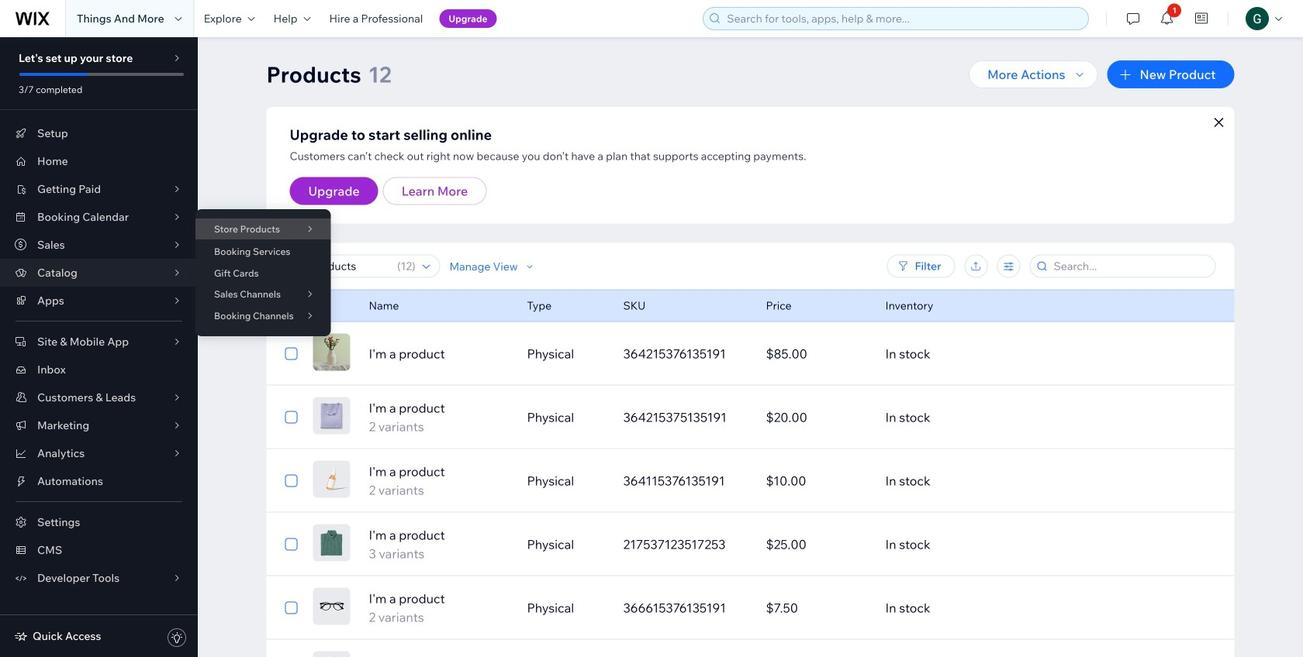 Task type: describe. For each thing, give the bounding box(es) containing it.
Unsaved view field
[[291, 256, 393, 277]]

sidebar element
[[0, 37, 198, 658]]



Task type: locate. For each thing, give the bounding box(es) containing it.
Search... field
[[1049, 256, 1211, 277]]

None checkbox
[[285, 408, 298, 427], [285, 472, 298, 491], [285, 408, 298, 427], [285, 472, 298, 491]]

Search for tools, apps, help & more... field
[[722, 8, 1084, 29]]

None checkbox
[[285, 297, 298, 315], [285, 345, 298, 363], [285, 536, 298, 554], [285, 599, 298, 618], [285, 297, 298, 315], [285, 345, 298, 363], [285, 536, 298, 554], [285, 599, 298, 618]]



Task type: vqa. For each thing, say whether or not it's contained in the screenshot.
'accounts'
no



